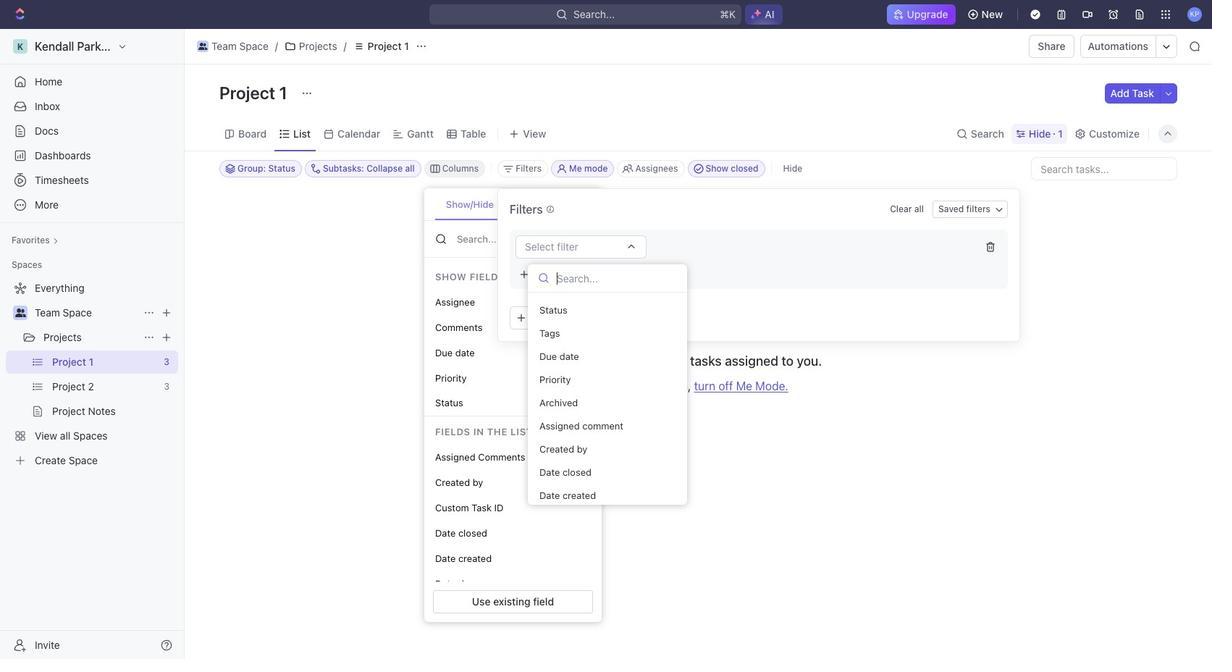 Task type: vqa. For each thing, say whether or not it's contained in the screenshot.
dialog at the top of page
no



Task type: locate. For each thing, give the bounding box(es) containing it.
0 horizontal spatial team space link
[[35, 301, 138, 324]]

due date
[[435, 347, 475, 358], [539, 351, 579, 362]]

team
[[212, 40, 237, 52], [35, 306, 60, 319]]

filter for select filter
[[557, 240, 579, 253]]

1 horizontal spatial date
[[560, 351, 579, 362]]

1 horizontal spatial team space
[[212, 40, 269, 52]]

1 vertical spatial created by
[[435, 476, 483, 488]]

0 vertical spatial project 1
[[368, 40, 409, 52]]

add left nested
[[533, 269, 550, 280]]

automations
[[1088, 40, 1149, 52]]

1 vertical spatial filter
[[583, 269, 603, 280]]

timesheets link
[[6, 169, 178, 192]]

1 horizontal spatial created by
[[539, 443, 588, 455]]

2 vertical spatial filter
[[552, 311, 574, 324]]

1 vertical spatial by
[[473, 476, 483, 488]]

1 horizontal spatial new
[[982, 8, 1003, 20]]

search button
[[952, 123, 1009, 144]]

to see all tasks, turn off me mode.
[[609, 380, 789, 393]]

project
[[368, 40, 402, 52], [219, 83, 275, 103]]

1 horizontal spatial assigned
[[539, 420, 580, 432]]

assignees
[[635, 163, 678, 174]]

0 horizontal spatial date created
[[435, 552, 492, 564]]

space
[[239, 40, 269, 52], [63, 306, 92, 319]]

0 horizontal spatial new
[[526, 198, 546, 210]]

1 vertical spatial team
[[35, 306, 60, 319]]

add nested filter
[[533, 269, 603, 280]]

priority for archived
[[539, 374, 571, 385]]

1 vertical spatial add
[[533, 269, 550, 280]]

0 horizontal spatial created
[[435, 476, 470, 488]]

assigned down archived
[[539, 420, 580, 432]]

0 horizontal spatial projects
[[43, 331, 82, 343]]

by
[[577, 443, 588, 455], [473, 476, 483, 488]]

1 vertical spatial hide
[[783, 163, 803, 174]]

filter inside dropdown button
[[557, 240, 579, 253]]

0 horizontal spatial hide
[[783, 163, 803, 174]]

0 horizontal spatial by
[[473, 476, 483, 488]]

assigned
[[539, 420, 580, 432], [435, 451, 476, 463]]

nested
[[552, 269, 581, 280]]

date closed
[[539, 466, 592, 478], [435, 527, 487, 539]]

calendar
[[338, 127, 381, 139]]

filter up add nested filter
[[557, 240, 579, 253]]

0 horizontal spatial date
[[455, 347, 475, 358]]

new right upgrade
[[982, 8, 1003, 20]]

1 vertical spatial projects
[[43, 331, 82, 343]]

hide for hide
[[783, 163, 803, 174]]

status up assigned comments at the left bottom of the page
[[435, 397, 463, 409]]

1 horizontal spatial created
[[563, 490, 596, 501]]

date created
[[539, 490, 596, 501], [435, 552, 492, 564]]

0 vertical spatial closed
[[563, 466, 592, 478]]

0 horizontal spatial space
[[63, 306, 92, 319]]

0 vertical spatial user group image
[[198, 43, 207, 50]]

tags
[[539, 327, 560, 339]]

project 1
[[368, 40, 409, 52], [219, 83, 291, 103]]

invite
[[35, 638, 60, 651]]

share button
[[1030, 35, 1075, 58]]

1 horizontal spatial due
[[539, 351, 557, 362]]

assigned up custom
[[435, 451, 476, 463]]

created up the done
[[458, 552, 492, 564]]

space inside tree
[[63, 306, 92, 319]]

tab list
[[424, 188, 602, 221]]

date down the assignee
[[455, 347, 475, 358]]

date
[[455, 347, 475, 358], [560, 351, 579, 362]]

0 vertical spatial assigned
[[539, 420, 580, 432]]

task up customize at right
[[1133, 87, 1155, 99]]

created by up custom
[[435, 476, 483, 488]]

assigned comment
[[539, 420, 623, 432]]

0 horizontal spatial 1
[[279, 83, 287, 103]]

created up custom
[[435, 476, 470, 488]]

0 vertical spatial created by
[[539, 443, 588, 455]]

inbox
[[35, 100, 60, 112]]

don't
[[600, 353, 631, 369]]

user group image inside tree
[[15, 309, 26, 317]]

tasks
[[690, 353, 722, 369]]

all right "see"
[[646, 380, 657, 393]]

mode.
[[756, 380, 789, 393]]

search
[[971, 127, 1005, 139]]

task left id
[[472, 502, 492, 513]]

dashboards
[[35, 149, 91, 162]]

date closed down assigned comment at the bottom of page
[[539, 466, 592, 478]]

2 / from the left
[[344, 40, 347, 52]]

0 horizontal spatial created by
[[435, 476, 483, 488]]

0 horizontal spatial user group image
[[15, 309, 26, 317]]

due date down tags
[[539, 351, 579, 362]]

assigned for assigned comments
[[435, 451, 476, 463]]

0 horizontal spatial priority
[[435, 372, 467, 384]]

filter
[[557, 240, 579, 253], [583, 269, 603, 280], [552, 311, 574, 324]]

1 horizontal spatial priority
[[539, 374, 571, 385]]

due for comments
[[435, 347, 453, 358]]

add up customize at right
[[1111, 87, 1130, 99]]

date created down assigned comment at the bottom of page
[[539, 490, 596, 501]]

created down assigned comment at the bottom of page
[[563, 490, 596, 501]]

favorites
[[12, 235, 50, 246]]

0 vertical spatial hide
[[1029, 127, 1051, 139]]

0 vertical spatial task
[[1133, 87, 1155, 99]]

⌘k
[[720, 8, 736, 20]]

tree
[[6, 277, 178, 472]]

priority for status
[[435, 372, 467, 384]]

1 horizontal spatial /
[[344, 40, 347, 52]]

columns button
[[424, 160, 485, 177]]

2 horizontal spatial 1
[[1059, 127, 1063, 139]]

created
[[539, 443, 574, 455], [435, 476, 470, 488]]

0 horizontal spatial team space
[[35, 306, 92, 319]]

new
[[982, 8, 1003, 20], [526, 198, 546, 210]]

add up tags
[[530, 311, 549, 324]]

1 vertical spatial 1
[[279, 83, 287, 103]]

1 horizontal spatial hide
[[1029, 127, 1051, 139]]

created down assigned comment at the bottom of page
[[539, 443, 574, 455]]

0 horizontal spatial /
[[275, 40, 278, 52]]

docs
[[35, 125, 59, 137]]

new for new
[[982, 8, 1003, 20]]

1 / from the left
[[275, 40, 278, 52]]

filter for add filter
[[552, 311, 574, 324]]

1 horizontal spatial 1
[[404, 40, 409, 52]]

0 vertical spatial date closed
[[539, 466, 592, 478]]

Search tasks... text field
[[1032, 158, 1177, 180]]

0 horizontal spatial project
[[219, 83, 275, 103]]

hide inside button
[[783, 163, 803, 174]]

created by for date
[[539, 443, 588, 455]]

1 vertical spatial date closed
[[435, 527, 487, 539]]

0 vertical spatial created
[[539, 443, 574, 455]]

0 horizontal spatial assigned
[[435, 451, 476, 463]]

0 vertical spatial space
[[239, 40, 269, 52]]

archived
[[539, 397, 578, 408]]

tree containing team space
[[6, 277, 178, 472]]

1 vertical spatial all
[[646, 380, 657, 393]]

dashboards link
[[6, 144, 178, 167]]

1 vertical spatial projects link
[[43, 326, 138, 349]]

automations button
[[1081, 35, 1156, 57]]

0 vertical spatial project
[[368, 40, 402, 52]]

add
[[1111, 87, 1130, 99], [533, 269, 550, 280], [530, 311, 549, 324]]

0 horizontal spatial due date
[[435, 347, 475, 358]]

0 horizontal spatial project 1
[[219, 83, 291, 103]]

use
[[472, 595, 491, 608]]

1 vertical spatial user group image
[[15, 309, 26, 317]]

0 vertical spatial comments
[[435, 321, 483, 333]]

1 vertical spatial team space
[[35, 306, 92, 319]]

due down tags
[[539, 351, 557, 362]]

clear
[[890, 204, 912, 214]]

date created up date done
[[435, 552, 492, 564]]

closed down assigned comment at the bottom of page
[[563, 466, 592, 478]]

1 vertical spatial created
[[458, 552, 492, 564]]

created by down assigned comment at the bottom of page
[[539, 443, 588, 455]]

comments down the assignee
[[435, 321, 483, 333]]

list link
[[291, 123, 311, 144]]

0 horizontal spatial date closed
[[435, 527, 487, 539]]

1 horizontal spatial team
[[212, 40, 237, 52]]

comments up id
[[478, 451, 526, 463]]

1 horizontal spatial by
[[577, 443, 588, 455]]

0 vertical spatial projects
[[299, 40, 337, 52]]

task inside button
[[1133, 87, 1155, 99]]

0 horizontal spatial closed
[[458, 527, 487, 539]]

saved filters button
[[933, 201, 1008, 218]]

new inside tab list
[[526, 198, 546, 210]]

1 horizontal spatial project
[[368, 40, 402, 52]]

due down the assignee
[[435, 347, 453, 358]]

status up tags
[[539, 304, 568, 316]]

board
[[238, 127, 267, 139]]

by down assigned comments at the left bottom of the page
[[473, 476, 483, 488]]

1 horizontal spatial closed
[[563, 466, 592, 478]]

new left column on the top left of page
[[526, 198, 546, 210]]

filter up tags
[[552, 311, 574, 324]]

1 horizontal spatial all
[[915, 204, 924, 214]]

hide
[[1029, 127, 1051, 139], [783, 163, 803, 174]]

all
[[915, 204, 924, 214], [646, 380, 657, 393]]

add inside button
[[1111, 87, 1130, 99]]

assignees button
[[617, 160, 685, 177]]

columns
[[442, 163, 479, 174]]

team space link
[[193, 38, 272, 55], [35, 301, 138, 324]]

1 horizontal spatial team space link
[[193, 38, 272, 55]]

custom
[[435, 502, 469, 513]]

1 horizontal spatial created
[[539, 443, 574, 455]]

tasks,
[[660, 380, 691, 393]]

closed down the 'custom task id'
[[458, 527, 487, 539]]

comments
[[435, 321, 483, 333], [478, 451, 526, 463]]

priority
[[435, 372, 467, 384], [539, 374, 571, 385]]

date closed down the 'custom task id'
[[435, 527, 487, 539]]

0 horizontal spatial due
[[435, 347, 453, 358]]

0 horizontal spatial all
[[646, 380, 657, 393]]

filter right nested
[[583, 269, 603, 280]]

due date down the assignee
[[435, 347, 475, 358]]

to
[[782, 353, 794, 369]]

1 vertical spatial task
[[472, 502, 492, 513]]

0 vertical spatial add
[[1111, 87, 1130, 99]]

gantt link
[[404, 123, 434, 144]]

1 vertical spatial project
[[219, 83, 275, 103]]

column
[[548, 198, 582, 210]]

0 vertical spatial by
[[577, 443, 588, 455]]

date down tags
[[560, 351, 579, 362]]

board link
[[235, 123, 267, 144]]

all right clear
[[915, 204, 924, 214]]

field
[[533, 595, 554, 608]]

saved
[[939, 204, 964, 214]]

1 horizontal spatial date created
[[539, 490, 596, 501]]

projects link
[[281, 38, 341, 55], [43, 326, 138, 349]]

1 horizontal spatial task
[[1133, 87, 1155, 99]]

by down assigned comment at the bottom of page
[[577, 443, 588, 455]]

/
[[275, 40, 278, 52], [344, 40, 347, 52]]

1 horizontal spatial projects
[[299, 40, 337, 52]]

0 vertical spatial projects link
[[281, 38, 341, 55]]

1 vertical spatial team space link
[[35, 301, 138, 324]]

1 horizontal spatial user group image
[[198, 43, 207, 50]]

show/hide
[[446, 198, 494, 210]]

0 vertical spatial all
[[915, 204, 924, 214]]

projects
[[299, 40, 337, 52], [43, 331, 82, 343]]

team space inside tree
[[35, 306, 92, 319]]

add filter button
[[510, 306, 583, 330]]

project 1 link
[[350, 38, 413, 55]]

user group image
[[198, 43, 207, 50], [15, 309, 26, 317]]

filters
[[967, 204, 991, 214]]

0 horizontal spatial status
[[435, 397, 463, 409]]

2 vertical spatial add
[[530, 311, 549, 324]]

1 horizontal spatial date closed
[[539, 466, 592, 478]]

Search... text field
[[557, 268, 677, 289]]

1 vertical spatial new
[[526, 198, 546, 210]]

0 vertical spatial status
[[539, 304, 568, 316]]

projects link inside tree
[[43, 326, 138, 349]]



Task type: describe. For each thing, give the bounding box(es) containing it.
custom task id
[[435, 502, 504, 513]]

customize button
[[1071, 123, 1144, 144]]

you.
[[797, 353, 822, 369]]

show/hide button
[[435, 190, 505, 220]]

favorites button
[[6, 232, 64, 249]]

all inside button
[[915, 204, 924, 214]]

date done
[[435, 578, 480, 589]]

you don't have any tasks assigned to you.
[[575, 353, 822, 369]]

home
[[35, 75, 62, 88]]

assignee
[[435, 296, 475, 308]]

to
[[609, 380, 621, 393]]

list
[[293, 127, 311, 139]]

use existing field
[[472, 595, 554, 608]]

table link
[[458, 123, 486, 144]]

have
[[635, 353, 663, 369]]

created by for custom
[[435, 476, 483, 488]]

created for custom
[[435, 476, 470, 488]]

0 vertical spatial team space link
[[193, 38, 272, 55]]

by for comments
[[473, 476, 483, 488]]

1 horizontal spatial status
[[539, 304, 568, 316]]

select filter button
[[516, 235, 647, 259]]

date for comments
[[455, 347, 475, 358]]

sidebar navigation
[[0, 29, 185, 659]]

task for custom
[[472, 502, 492, 513]]

select filter
[[525, 240, 579, 253]]

filters button
[[498, 160, 548, 177]]

see
[[624, 380, 643, 393]]

team inside tree
[[35, 306, 60, 319]]

0 vertical spatial created
[[563, 490, 596, 501]]

hide 1
[[1029, 127, 1063, 139]]

filters
[[516, 163, 542, 174]]

Search field
[[456, 233, 590, 246]]

done
[[458, 578, 480, 589]]

use existing field button
[[433, 590, 593, 613]]

comment
[[582, 420, 623, 432]]

add for add nested filter
[[533, 269, 550, 280]]

id
[[494, 502, 504, 513]]

1 vertical spatial date created
[[435, 552, 492, 564]]

task for add
[[1133, 87, 1155, 99]]

new for new column
[[526, 198, 546, 210]]

tree inside sidebar navigation
[[6, 277, 178, 472]]

existing
[[493, 595, 531, 608]]

spaces
[[12, 259, 42, 270]]

clear all button
[[884, 201, 930, 218]]

table
[[461, 127, 486, 139]]

created for date
[[539, 443, 574, 455]]

turn off me mode. button
[[694, 380, 789, 393]]

add for add filter
[[530, 311, 549, 324]]

by for comment
[[577, 443, 588, 455]]

clear all
[[890, 204, 924, 214]]

calendar link
[[335, 123, 381, 144]]

due for tags
[[539, 351, 557, 362]]

hide button
[[778, 160, 809, 177]]

0 vertical spatial date created
[[539, 490, 596, 501]]

0 horizontal spatial created
[[458, 552, 492, 564]]

turn
[[694, 380, 716, 393]]

gantt
[[407, 127, 434, 139]]

1 horizontal spatial space
[[239, 40, 269, 52]]

search...
[[574, 8, 615, 20]]

off
[[719, 380, 733, 393]]

projects inside tree
[[43, 331, 82, 343]]

1 horizontal spatial projects link
[[281, 38, 341, 55]]

you
[[575, 353, 597, 369]]

home link
[[6, 70, 178, 93]]

add for add task
[[1111, 87, 1130, 99]]

1 horizontal spatial project 1
[[368, 40, 409, 52]]

assigned comments
[[435, 451, 526, 463]]

tab list containing show/hide
[[424, 188, 602, 221]]

new column
[[526, 198, 582, 210]]

0 vertical spatial team
[[212, 40, 237, 52]]

1 vertical spatial comments
[[478, 451, 526, 463]]

new column button
[[517, 190, 591, 220]]

add task
[[1111, 87, 1155, 99]]

due date for comments
[[435, 347, 475, 358]]

upgrade
[[907, 8, 949, 20]]

1 vertical spatial project 1
[[219, 83, 291, 103]]

date for tags
[[560, 351, 579, 362]]

customize
[[1089, 127, 1140, 139]]

timesheets
[[35, 174, 89, 186]]

add task button
[[1105, 83, 1160, 104]]

2 vertical spatial 1
[[1059, 127, 1063, 139]]

new button
[[962, 3, 1012, 26]]

docs link
[[6, 120, 178, 143]]

upgrade link
[[887, 4, 956, 25]]

saved filters
[[939, 204, 991, 214]]

1 vertical spatial status
[[435, 397, 463, 409]]

assigned for assigned comment
[[539, 420, 580, 432]]

due date for tags
[[539, 351, 579, 362]]

add filter
[[530, 311, 574, 324]]

0 vertical spatial 1
[[404, 40, 409, 52]]

assigned
[[725, 353, 779, 369]]

1 vertical spatial closed
[[458, 527, 487, 539]]

hide for hide 1
[[1029, 127, 1051, 139]]

add nested filter button
[[516, 266, 609, 283]]

any
[[666, 353, 687, 369]]

share
[[1038, 40, 1066, 52]]

select
[[525, 240, 555, 253]]

me
[[736, 380, 753, 393]]



